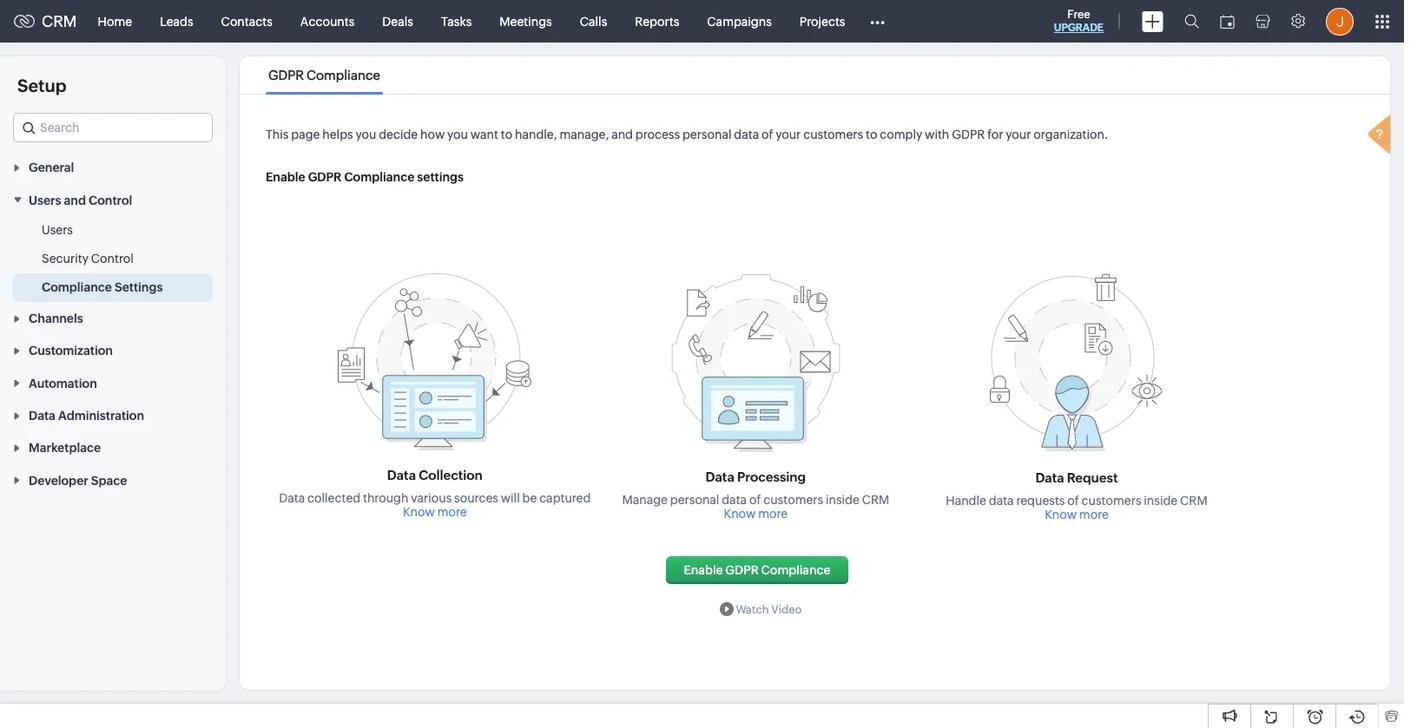 Task type: locate. For each thing, give the bounding box(es) containing it.
of inside data processing manage personal data of customers inside crm know more
[[749, 493, 761, 507]]

inside inside data processing manage personal data of customers inside crm know more
[[826, 493, 860, 507]]

gdpr inside button
[[725, 564, 759, 578]]

users up users link
[[29, 193, 61, 207]]

and up users link
[[64, 193, 86, 207]]

data up through
[[387, 468, 416, 483]]

1 vertical spatial and
[[64, 193, 86, 207]]

helps
[[322, 128, 353, 142]]

control up compliance settings link
[[91, 252, 134, 265]]

more inside data request handle data requests of customers inside crm know more
[[1079, 508, 1109, 522]]

control inside users and control 'dropdown button'
[[89, 193, 132, 207]]

users for users
[[42, 223, 73, 237]]

contacts link
[[207, 0, 286, 42]]

free upgrade
[[1054, 8, 1104, 34]]

automation
[[29, 377, 97, 391]]

2 horizontal spatial of
[[1068, 494, 1079, 508]]

request
[[1067, 471, 1118, 485]]

of
[[762, 128, 773, 142], [749, 493, 761, 507], [1068, 494, 1079, 508]]

compliance inside compliance settings link
[[42, 280, 112, 294]]

profile element
[[1316, 0, 1364, 42]]

0 horizontal spatial inside
[[826, 493, 860, 507]]

marketplace
[[29, 442, 101, 455]]

to
[[501, 128, 513, 142], [866, 128, 877, 142]]

data down automation
[[29, 409, 55, 423]]

search element
[[1174, 0, 1210, 43]]

know inside data processing manage personal data of customers inside crm know more
[[724, 507, 756, 521]]

2 horizontal spatial know
[[1045, 508, 1077, 522]]

developer space
[[29, 474, 127, 488]]

know down processing
[[724, 507, 756, 521]]

projects
[[800, 14, 845, 28]]

to left comply
[[866, 128, 877, 142]]

decide
[[379, 128, 418, 142]]

0 horizontal spatial and
[[64, 193, 86, 207]]

gdpr compliance link
[[266, 68, 383, 83]]

2 horizontal spatial more
[[1079, 508, 1109, 522]]

data processing manage personal data of customers inside crm know more
[[622, 470, 890, 521]]

data inside data processing manage personal data of customers inside crm know more
[[722, 493, 747, 507]]

personal right process
[[683, 128, 732, 142]]

1 horizontal spatial enable
[[684, 564, 723, 578]]

search image
[[1185, 14, 1199, 29]]

1 horizontal spatial know
[[724, 507, 756, 521]]

customers
[[803, 128, 863, 142], [764, 493, 823, 507], [1082, 494, 1142, 508]]

customization
[[29, 344, 113, 358]]

inside
[[826, 493, 860, 507], [1144, 494, 1178, 508]]

0 vertical spatial users
[[29, 193, 61, 207]]

gdpr
[[268, 68, 304, 83], [952, 128, 985, 142], [308, 170, 342, 184], [725, 564, 759, 578]]

know down request
[[1045, 508, 1077, 522]]

watch
[[736, 603, 769, 616]]

watch video
[[736, 603, 802, 616]]

control down the general dropdown button
[[89, 193, 132, 207]]

settings
[[115, 280, 163, 294]]

compliance up video
[[761, 564, 831, 578]]

inside for request
[[1144, 494, 1178, 508]]

create menu element
[[1132, 0, 1174, 42]]

accounts
[[300, 14, 355, 28]]

free
[[1068, 8, 1090, 21]]

calendar image
[[1220, 14, 1235, 28]]

gdpr up this
[[268, 68, 304, 83]]

tasks
[[441, 14, 472, 28]]

1 horizontal spatial inside
[[1144, 494, 1178, 508]]

1 to from the left
[[501, 128, 513, 142]]

2 horizontal spatial crm
[[1180, 494, 1208, 508]]

data for administration
[[29, 409, 55, 423]]

create menu image
[[1142, 11, 1164, 32]]

data up requests
[[1036, 471, 1064, 485]]

personal right manage
[[670, 493, 719, 507]]

meetings
[[500, 14, 552, 28]]

data left collected
[[279, 492, 305, 505]]

and
[[611, 128, 633, 142], [64, 193, 86, 207]]

to right want on the left top of the page
[[501, 128, 513, 142]]

compliance
[[307, 68, 380, 83], [344, 170, 414, 184], [42, 280, 112, 294], [761, 564, 831, 578]]

collected
[[307, 492, 361, 505]]

manage
[[622, 493, 668, 507]]

data inside data processing manage personal data of customers inside crm know more
[[706, 470, 734, 485]]

calls
[[580, 14, 607, 28]]

data inside data request handle data requests of customers inside crm know more
[[1036, 471, 1064, 485]]

inside inside data request handle data requests of customers inside crm know more
[[1144, 494, 1178, 508]]

0 horizontal spatial enable
[[266, 170, 305, 184]]

0 horizontal spatial more
[[437, 505, 467, 519]]

reports link
[[621, 0, 693, 42]]

requests
[[1016, 494, 1065, 508]]

None field
[[13, 113, 213, 142]]

know inside data collection data collected through various sources will be captured know more
[[403, 505, 435, 519]]

know inside data request handle data requests of customers inside crm know more
[[1045, 508, 1077, 522]]

collection
[[419, 468, 483, 483]]

enable gdpr compliance settings
[[266, 170, 464, 184]]

crm for data request
[[1180, 494, 1208, 508]]

you right helps
[[356, 128, 376, 142]]

more down collection
[[437, 505, 467, 519]]

1 horizontal spatial more
[[758, 507, 788, 521]]

0 vertical spatial personal
[[683, 128, 732, 142]]

users for users and control
[[29, 193, 61, 207]]

more inside data processing manage personal data of customers inside crm know more
[[758, 507, 788, 521]]

administration
[[58, 409, 144, 423]]

reports
[[635, 14, 679, 28]]

control
[[89, 193, 132, 207], [91, 252, 134, 265]]

crm
[[42, 12, 77, 30], [862, 493, 890, 507], [1180, 494, 1208, 508]]

more for data request
[[1079, 508, 1109, 522]]

security control link
[[42, 250, 134, 267]]

0 horizontal spatial to
[[501, 128, 513, 142]]

users inside 'dropdown button'
[[29, 193, 61, 207]]

data administration
[[29, 409, 144, 423]]

more for data processing
[[758, 507, 788, 521]]

1 horizontal spatial you
[[447, 128, 468, 142]]

know for data request
[[1045, 508, 1077, 522]]

1 you from the left
[[356, 128, 376, 142]]

compliance inside enable gdpr compliance button
[[761, 564, 831, 578]]

0 vertical spatial control
[[89, 193, 132, 207]]

know down collection
[[403, 505, 435, 519]]

customers down request
[[1082, 494, 1142, 508]]

0 horizontal spatial of
[[749, 493, 761, 507]]

Other Modules field
[[859, 7, 897, 35]]

customers inside data processing manage personal data of customers inside crm know more
[[764, 493, 823, 507]]

0 horizontal spatial know
[[403, 505, 435, 519]]

deals link
[[368, 0, 427, 42]]

crm inside data processing manage personal data of customers inside crm know more
[[862, 493, 890, 507]]

this
[[266, 128, 289, 142]]

and inside 'dropdown button'
[[64, 193, 86, 207]]

data
[[734, 128, 759, 142], [722, 493, 747, 507], [989, 494, 1014, 508]]

0 horizontal spatial you
[[356, 128, 376, 142]]

1 horizontal spatial your
[[1006, 128, 1031, 142]]

1 horizontal spatial crm
[[862, 493, 890, 507]]

2 you from the left
[[447, 128, 468, 142]]

users up security
[[42, 223, 73, 237]]

users inside region
[[42, 223, 73, 237]]

gdpr up watch
[[725, 564, 759, 578]]

compliance down accounts
[[307, 68, 380, 83]]

you right "how"
[[447, 128, 468, 142]]

processing
[[737, 470, 806, 485]]

you
[[356, 128, 376, 142], [447, 128, 468, 142]]

and left process
[[611, 128, 633, 142]]

of inside data request handle data requests of customers inside crm know more
[[1068, 494, 1079, 508]]

space
[[91, 474, 127, 488]]

developer space button
[[0, 464, 226, 497]]

data inside data administration 'dropdown button'
[[29, 409, 55, 423]]

2 to from the left
[[866, 128, 877, 142]]

customers inside data request handle data requests of customers inside crm know more
[[1082, 494, 1142, 508]]

1 horizontal spatial to
[[866, 128, 877, 142]]

control inside security control link
[[91, 252, 134, 265]]

customization button
[[0, 334, 226, 367]]

0 horizontal spatial crm
[[42, 12, 77, 30]]

0 vertical spatial and
[[611, 128, 633, 142]]

your
[[776, 128, 801, 142], [1006, 128, 1031, 142]]

crm inside data request handle data requests of customers inside crm know more
[[1180, 494, 1208, 508]]

compliance down security control link
[[42, 280, 112, 294]]

captured
[[539, 492, 591, 505]]

1 vertical spatial users
[[42, 223, 73, 237]]

enable
[[266, 170, 305, 184], [684, 564, 723, 578]]

of for data processing
[[749, 493, 761, 507]]

users and control
[[29, 193, 132, 207]]

0 vertical spatial enable
[[266, 170, 305, 184]]

1 vertical spatial control
[[91, 252, 134, 265]]

data
[[29, 409, 55, 423], [387, 468, 416, 483], [706, 470, 734, 485], [1036, 471, 1064, 485], [279, 492, 305, 505]]

more down request
[[1079, 508, 1109, 522]]

data left processing
[[706, 470, 734, 485]]

handle
[[946, 494, 986, 508]]

enable inside button
[[684, 564, 723, 578]]

1 vertical spatial personal
[[670, 493, 719, 507]]

more
[[437, 505, 467, 519], [758, 507, 788, 521], [1079, 508, 1109, 522]]

handle,
[[515, 128, 557, 142]]

campaigns
[[707, 14, 772, 28]]

enable gdpr compliance
[[684, 564, 831, 578]]

leads
[[160, 14, 193, 28]]

projects link
[[786, 0, 859, 42]]

with
[[925, 128, 949, 142]]

more down processing
[[758, 507, 788, 521]]

know
[[403, 505, 435, 519], [724, 507, 756, 521], [1045, 508, 1077, 522]]

compliance down decide
[[344, 170, 414, 184]]

1 vertical spatial enable
[[684, 564, 723, 578]]

customers down processing
[[764, 493, 823, 507]]

0 horizontal spatial your
[[776, 128, 801, 142]]



Task type: vqa. For each thing, say whether or not it's contained in the screenshot.
Customize Home page to the left
no



Task type: describe. For each thing, give the bounding box(es) containing it.
general button
[[0, 151, 226, 184]]

data administration button
[[0, 399, 226, 432]]

of for data request
[[1068, 494, 1079, 508]]

this page helps you decide how you want to handle, manage, and process personal data of your customers to comply with gdpr for your organization.
[[266, 128, 1108, 142]]

general
[[29, 161, 74, 175]]

process
[[636, 128, 680, 142]]

for
[[988, 128, 1003, 142]]

various
[[411, 492, 452, 505]]

1 your from the left
[[776, 128, 801, 142]]

users link
[[42, 221, 73, 239]]

know for data processing
[[724, 507, 756, 521]]

profile image
[[1326, 7, 1354, 35]]

sources
[[454, 492, 498, 505]]

data for processing
[[706, 470, 734, 485]]

users and control button
[[0, 184, 226, 216]]

crm link
[[14, 12, 77, 30]]

setup
[[17, 76, 66, 96]]

users and control region
[[0, 216, 226, 302]]

data request handle data requests of customers inside crm know more
[[946, 471, 1208, 522]]

2 your from the left
[[1006, 128, 1031, 142]]

enable gdpr compliance button
[[666, 557, 848, 584]]

through
[[363, 492, 409, 505]]

gdpr down helps
[[308, 170, 342, 184]]

tasks link
[[427, 0, 486, 42]]

be
[[522, 492, 537, 505]]

personal inside data processing manage personal data of customers inside crm know more
[[670, 493, 719, 507]]

compliance settings
[[42, 280, 163, 294]]

channels
[[29, 312, 83, 326]]

more inside data collection data collected through various sources will be captured know more
[[437, 505, 467, 519]]

customers for data request
[[1082, 494, 1142, 508]]

help image
[[1364, 113, 1399, 160]]

gdpr left "for"
[[952, 128, 985, 142]]

deals
[[382, 14, 413, 28]]

inside for processing
[[826, 493, 860, 507]]

leads link
[[146, 0, 207, 42]]

data collection data collected through various sources will be captured know more
[[279, 468, 591, 519]]

contacts
[[221, 14, 273, 28]]

gdpr compliance
[[268, 68, 380, 83]]

enable for enable gdpr compliance
[[684, 564, 723, 578]]

marketplace button
[[0, 432, 226, 464]]

customers for data processing
[[764, 493, 823, 507]]

compliance settings link
[[42, 278, 163, 296]]

how
[[420, 128, 445, 142]]

1 horizontal spatial and
[[611, 128, 633, 142]]

organization.
[[1034, 128, 1108, 142]]

developer
[[29, 474, 88, 488]]

upgrade
[[1054, 22, 1104, 34]]

channels button
[[0, 302, 226, 334]]

campaigns link
[[693, 0, 786, 42]]

enable for enable gdpr compliance settings
[[266, 170, 305, 184]]

comply
[[880, 128, 922, 142]]

calls link
[[566, 0, 621, 42]]

crm for data processing
[[862, 493, 890, 507]]

manage,
[[560, 128, 609, 142]]

security control
[[42, 252, 134, 265]]

automation button
[[0, 367, 226, 399]]

data for request
[[1036, 471, 1064, 485]]

data inside data request handle data requests of customers inside crm know more
[[989, 494, 1014, 508]]

settings
[[417, 170, 464, 184]]

data for collection
[[387, 468, 416, 483]]

home
[[98, 14, 132, 28]]

Search text field
[[14, 114, 212, 142]]

customers left comply
[[803, 128, 863, 142]]

home link
[[84, 0, 146, 42]]

will
[[501, 492, 520, 505]]

accounts link
[[286, 0, 368, 42]]

1 horizontal spatial of
[[762, 128, 773, 142]]

page
[[291, 128, 320, 142]]

video
[[771, 603, 802, 616]]

security
[[42, 252, 89, 265]]

meetings link
[[486, 0, 566, 42]]

want
[[470, 128, 498, 142]]



